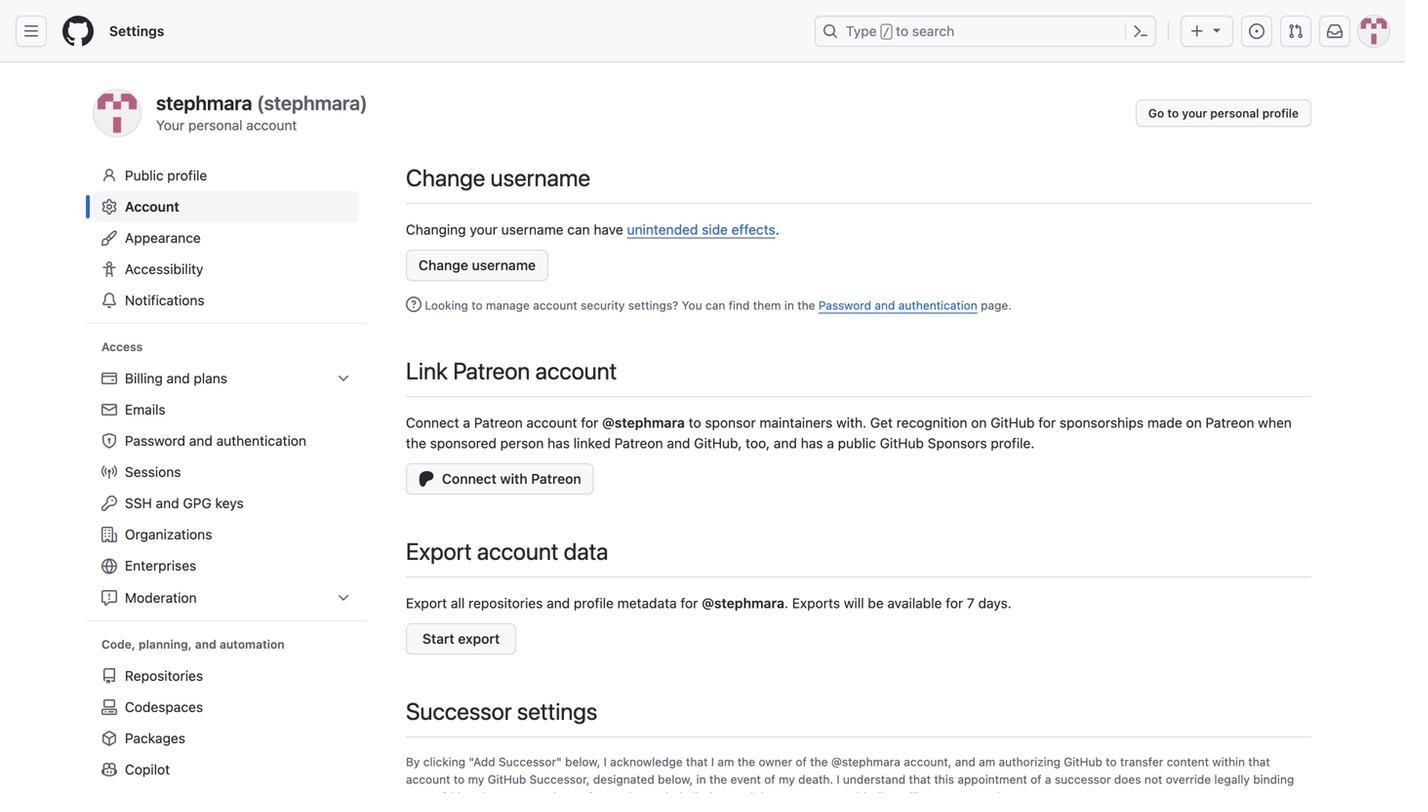 Task type: locate. For each thing, give the bounding box(es) containing it.
1 horizontal spatial am
[[979, 755, 996, 769]]

you
[[682, 299, 702, 312]]

0 horizontal spatial binding
[[856, 791, 897, 794]]

your right "go"
[[1182, 106, 1208, 120]]

@stephmara up "understand"
[[831, 755, 901, 769]]

. left exports
[[785, 595, 789, 611]]

my down owner
[[779, 773, 795, 787]]

1 vertical spatial binding
[[856, 791, 897, 794]]

event
[[731, 773, 761, 787]]

account right manage on the top left of page
[[533, 299, 578, 312]]

github up successor
[[1064, 755, 1103, 769]]

github
[[991, 415, 1035, 431], [880, 435, 924, 451], [1064, 755, 1103, 769], [488, 773, 526, 787]]

stephmara
[[156, 91, 252, 114]]

username up manage on the top left of page
[[472, 257, 536, 273]]

by clicking "add successor" below, i acknowledge that i am the owner of the @stephmara account, and am   authorizing github to transfer content within that account to my github successor,
[[406, 755, 1271, 787]]

i right the below,
[[604, 755, 607, 769]]

binding down "understand"
[[856, 791, 897, 794]]

0 vertical spatial export
[[406, 538, 472, 565]]

am up "appointment"
[[979, 755, 996, 769]]

change username up manage on the top left of page
[[419, 257, 536, 273]]

@stephmara inside the by clicking "add successor" below, i acknowledge that i am the owner of the @stephmara account, and am   authorizing github to transfer content within that account to my github successor,
[[831, 755, 901, 769]]

2 has from the left
[[801, 435, 823, 451]]

password up sessions
[[125, 433, 185, 449]]

github,
[[694, 435, 742, 451]]

connect with patreon link
[[406, 464, 594, 495]]

1 my from the left
[[468, 773, 484, 787]]

1 vertical spatial @stephmara
[[702, 595, 785, 611]]

changing your username can have unintended side effects .
[[406, 222, 780, 238]]

am up event in the bottom of the page
[[718, 755, 734, 769]]

not down transfer in the right bottom of the page
[[1145, 773, 1163, 787]]

account up the next-
[[406, 773, 450, 787]]

1 export from the top
[[406, 538, 472, 565]]

2 horizontal spatial profile
[[1263, 106, 1299, 120]]

1 horizontal spatial that
[[909, 773, 931, 787]]

any
[[595, 791, 615, 794]]

account
[[125, 199, 179, 215]]

to
[[896, 23, 909, 39], [1168, 106, 1179, 120], [472, 299, 483, 312], [689, 415, 701, 431], [1106, 755, 1117, 769], [454, 773, 465, 787]]

1 horizontal spatial not
[[1145, 773, 1163, 787]]

made
[[1148, 415, 1183, 431]]

packages
[[125, 731, 185, 747]]

1 vertical spatial username
[[501, 222, 564, 238]]

0 vertical spatial .
[[776, 222, 780, 238]]

2 vertical spatial @stephmara
[[831, 755, 901, 769]]

successor,
[[530, 773, 590, 787]]

password inside access 'list'
[[125, 433, 185, 449]]

1 vertical spatial .
[[785, 595, 789, 611]]

repositories
[[125, 668, 203, 684]]

link patreon account
[[406, 357, 617, 385]]

1 vertical spatial connect
[[442, 471, 497, 487]]

a inside "to sponsor   maintainers with. get recognition on github for sponsorships made on patreon when the sponsored person has   linked patreon and github, too, and has a public github sponsors profile."
[[827, 435, 834, 451]]

personal
[[1211, 106, 1260, 120], [188, 117, 243, 133]]

a
[[463, 415, 470, 431], [827, 435, 834, 451], [1045, 773, 1052, 787], [847, 791, 853, 794]]

0 horizontal spatial am
[[718, 755, 734, 769]]

on up sponsors
[[971, 415, 987, 431]]

looking to manage account security settings? you can find them in the password and authentication page.
[[422, 299, 1012, 312]]

i up create
[[837, 773, 840, 787]]

github up or
[[488, 773, 526, 787]]

1 horizontal spatial has
[[801, 435, 823, 451]]

None submit
[[406, 624, 517, 655]]

personal right "go"
[[1211, 106, 1260, 120]]

accessibility
[[125, 261, 203, 277]]

of down owner
[[764, 773, 776, 787]]

,
[[690, 773, 693, 787]]

.
[[776, 222, 780, 238], [785, 595, 789, 611]]

can right you
[[706, 299, 726, 312]]

connect down sponsored
[[442, 471, 497, 487]]

sponsorships
[[1060, 415, 1144, 431]]

when
[[1258, 415, 1292, 431]]

export up 'all'
[[406, 538, 472, 565]]

profile down git pull request image
[[1263, 106, 1299, 120]]

0 horizontal spatial personal
[[188, 117, 243, 133]]

github up "profile."
[[991, 415, 1035, 431]]

0 horizontal spatial authentication
[[216, 433, 306, 449]]

connect a patreon account for @stephmara
[[406, 415, 685, 431]]

0 horizontal spatial has
[[548, 435, 570, 451]]

sponsored
[[430, 435, 497, 451]]

0 horizontal spatial password
[[125, 433, 185, 449]]

the up "jurisdiction,"
[[710, 773, 727, 787]]

1 horizontal spatial on
[[1186, 415, 1202, 431]]

password
[[819, 299, 872, 312], [125, 433, 185, 449]]

repositories
[[469, 595, 543, 611]]

password right them
[[819, 299, 872, 312]]

in right them
[[785, 299, 794, 312]]

username up change username button
[[501, 222, 564, 238]]

can left have
[[567, 222, 590, 238]]

the up death.
[[810, 755, 828, 769]]

within
[[1213, 755, 1245, 769]]

in
[[785, 299, 794, 312], [697, 773, 706, 787]]

profile.
[[991, 435, 1035, 451]]

username up changing your username can have unintended side effects .
[[491, 164, 591, 191]]

i up "jurisdiction,"
[[711, 755, 714, 769]]

with
[[500, 471, 528, 487]]

to up github,
[[689, 415, 701, 431]]

connect up sponsored
[[406, 415, 459, 431]]

0 vertical spatial in
[[785, 299, 794, 312]]

1 horizontal spatial your
[[1182, 106, 1208, 120]]

my up 'rules'
[[468, 773, 484, 787]]

automation
[[220, 638, 285, 651]]

0 vertical spatial profile
[[1263, 106, 1299, 120]]

change down the changing
[[419, 257, 468, 273]]

issue opened image
[[1249, 23, 1265, 39]]

, in the event   of my death. i understand that this appointment of a successor does not override legally binding next-of-kin rules   or estate laws of any relevant jurisdiction, and does not create a binding will.
[[406, 773, 1295, 794]]

change up the changing
[[406, 164, 485, 191]]

for inside "to sponsor   maintainers with. get recognition on github for sponsorships made on patreon when the sponsored person has   linked patreon and github, too, and has a public github sponsors profile."
[[1039, 415, 1056, 431]]

for right metadata at the left bottom of the page
[[681, 595, 698, 611]]

1 horizontal spatial password and authentication link
[[819, 299, 978, 312]]

personal inside stephmara (stephmara) your personal account
[[188, 117, 243, 133]]

to right /
[[896, 23, 909, 39]]

patreon up person
[[474, 415, 523, 431]]

1 horizontal spatial binding
[[1254, 773, 1295, 787]]

2 vertical spatial profile
[[574, 595, 614, 611]]

moderation
[[125, 590, 197, 606]]

2 horizontal spatial @stephmara
[[831, 755, 901, 769]]

2 export from the top
[[406, 595, 447, 611]]

copilot
[[125, 762, 170, 778]]

of up death.
[[796, 755, 807, 769]]

i
[[604, 755, 607, 769], [711, 755, 714, 769], [837, 773, 840, 787]]

and inside the by clicking "add successor" below, i acknowledge that i am the owner of the @stephmara account, and am   authorizing github to transfer content within that account to my github successor,
[[955, 755, 976, 769]]

1 vertical spatial authentication
[[216, 433, 306, 449]]

2 am from the left
[[979, 755, 996, 769]]

organizations
[[125, 527, 212, 543]]

profile for export all repositories and profile metadata for @stephmara .       exports will be available for 7 days.
[[574, 595, 614, 611]]

to up kin
[[454, 773, 465, 787]]

account up person
[[527, 415, 577, 431]]

2 vertical spatial username
[[472, 257, 536, 273]]

has down maintainers
[[801, 435, 823, 451]]

appointment
[[958, 773, 1027, 787]]

link
[[406, 357, 448, 385]]

0 horizontal spatial password and authentication link
[[94, 426, 359, 457]]

1 horizontal spatial .
[[785, 595, 789, 611]]

notifications image
[[1327, 23, 1343, 39]]

for left sponsorships
[[1039, 415, 1056, 431]]

1 vertical spatial in
[[697, 773, 706, 787]]

plus image
[[1190, 23, 1205, 39]]

account down (stephmara)
[[246, 117, 297, 133]]

1 vertical spatial does
[[757, 791, 784, 794]]

that up will. on the right bottom
[[909, 773, 931, 787]]

type
[[846, 23, 877, 39]]

1 horizontal spatial my
[[779, 773, 795, 787]]

0 horizontal spatial not
[[787, 791, 805, 794]]

connect for connect a patreon account for @stephmara
[[406, 415, 459, 431]]

0 horizontal spatial .
[[776, 222, 780, 238]]

personal down stephmara
[[188, 117, 243, 133]]

0 horizontal spatial on
[[971, 415, 987, 431]]

export left 'all'
[[406, 595, 447, 611]]

1 horizontal spatial @stephmara
[[702, 595, 785, 611]]

0 vertical spatial connect
[[406, 415, 459, 431]]

@stephmara
[[602, 415, 685, 431], [702, 595, 785, 611], [831, 755, 901, 769]]

and inside ", in the event   of my death. i understand that this appointment of a successor does not override legally binding next-of-kin rules   or estate laws of any relevant jurisdiction, and does not create a binding will."
[[733, 791, 754, 794]]

code,
[[102, 638, 135, 651]]

does down transfer in the right bottom of the page
[[1115, 773, 1141, 787]]

in right ,
[[697, 773, 706, 787]]

1 horizontal spatial personal
[[1211, 106, 1260, 120]]

public profile link
[[94, 160, 359, 191]]

be
[[868, 595, 884, 611]]

@stephmara up linked
[[602, 415, 685, 431]]

profile down the data
[[574, 595, 614, 611]]

1 vertical spatial change
[[419, 257, 468, 273]]

has
[[548, 435, 570, 451], [801, 435, 823, 451]]

triangle down image
[[1209, 22, 1225, 38]]

acknowledge
[[610, 755, 683, 769]]

recognition
[[897, 415, 968, 431]]

bell image
[[102, 293, 117, 308]]

1 horizontal spatial authentication
[[899, 299, 978, 312]]

appearance
[[125, 230, 201, 246]]

authentication down emails link
[[216, 433, 306, 449]]

can
[[567, 222, 590, 238], [706, 299, 726, 312]]

/
[[883, 25, 890, 39]]

the left sponsored
[[406, 435, 426, 451]]

1 vertical spatial password and authentication link
[[94, 426, 359, 457]]

has down "connect a patreon account for @stephmara"
[[548, 435, 570, 451]]

search
[[912, 23, 955, 39]]

0 horizontal spatial does
[[757, 791, 784, 794]]

0 vertical spatial can
[[567, 222, 590, 238]]

effects
[[732, 222, 776, 238]]

settings
[[517, 698, 598, 725]]

1 on from the left
[[971, 415, 987, 431]]

of
[[796, 755, 807, 769], [764, 773, 776, 787], [1031, 773, 1042, 787], [581, 791, 592, 794]]

legally
[[1215, 773, 1250, 787]]

0 vertical spatial authentication
[[899, 299, 978, 312]]

2 horizontal spatial i
[[837, 773, 840, 787]]

paintbrush image
[[102, 230, 117, 246]]

that up ,
[[686, 755, 708, 769]]

0 vertical spatial your
[[1182, 106, 1208, 120]]

1 horizontal spatial i
[[711, 755, 714, 769]]

linked
[[574, 435, 611, 451]]

1 am from the left
[[718, 755, 734, 769]]

username
[[491, 164, 591, 191], [501, 222, 564, 238], [472, 257, 536, 273]]

1 horizontal spatial can
[[706, 299, 726, 312]]

0 vertical spatial password
[[819, 299, 872, 312]]

account up repositories
[[477, 538, 559, 565]]

1 vertical spatial change username
[[419, 257, 536, 273]]

2 my from the left
[[779, 773, 795, 787]]

keys
[[215, 495, 244, 511]]

ssh and gpg keys link
[[94, 488, 359, 519]]

0 vertical spatial @stephmara
[[602, 415, 685, 431]]

repositories link
[[94, 661, 359, 692]]

0 horizontal spatial in
[[697, 773, 706, 787]]

0 vertical spatial not
[[1145, 773, 1163, 787]]

personal inside go to your personal profile link
[[1211, 106, 1260, 120]]

have
[[594, 222, 623, 238]]

a left public
[[827, 435, 834, 451]]

notifications link
[[94, 285, 359, 316]]

2 on from the left
[[1186, 415, 1202, 431]]

side
[[702, 222, 728, 238]]

1 vertical spatial export
[[406, 595, 447, 611]]

maintainers
[[760, 415, 833, 431]]

1 vertical spatial profile
[[167, 167, 207, 183]]

of down authorizing
[[1031, 773, 1042, 787]]

and inside dropdown button
[[167, 370, 190, 386]]

authentication left page. in the right top of the page
[[899, 299, 978, 312]]

. right side
[[776, 222, 780, 238]]

my inside ", in the event   of my death. i understand that this appointment of a successor does not override legally binding next-of-kin rules   or estate laws of any relevant jurisdiction, and does not create a binding will."
[[779, 773, 795, 787]]

data
[[564, 538, 609, 565]]

profile right 'public'
[[167, 167, 207, 183]]

0 horizontal spatial my
[[468, 773, 484, 787]]

export for export account data
[[406, 538, 472, 565]]

0 vertical spatial change
[[406, 164, 485, 191]]

username inside change username button
[[472, 257, 536, 273]]

type / to search
[[846, 23, 955, 39]]

and
[[875, 299, 895, 312], [167, 370, 190, 386], [189, 433, 213, 449], [667, 435, 690, 451], [774, 435, 797, 451], [156, 495, 179, 511], [547, 595, 570, 611], [195, 638, 216, 651], [955, 755, 976, 769], [733, 791, 754, 794]]

personal for to
[[1211, 106, 1260, 120]]

1 vertical spatial password
[[125, 433, 185, 449]]

change username up the changing
[[406, 164, 591, 191]]

code, planning, and automation
[[102, 638, 285, 651]]

settings?
[[628, 299, 679, 312]]

changing
[[406, 222, 466, 238]]

the
[[798, 299, 815, 312], [406, 435, 426, 451], [738, 755, 756, 769], [810, 755, 828, 769], [710, 773, 727, 787]]

with.
[[836, 415, 867, 431]]

does down event in the bottom of the page
[[757, 791, 784, 794]]

broadcast image
[[102, 465, 117, 480]]

to inside "to sponsor   maintainers with. get recognition on github for sponsorships made on patreon when the sponsored person has   linked patreon and github, too, and has a public github sponsors profile."
[[689, 415, 701, 431]]

enterprises link
[[94, 550, 359, 583]]

not
[[1145, 773, 1163, 787], [787, 791, 805, 794]]

1 vertical spatial your
[[470, 222, 498, 238]]

my
[[468, 773, 484, 787], [779, 773, 795, 787]]

binding
[[1254, 773, 1295, 787], [856, 791, 897, 794]]

on right made
[[1186, 415, 1202, 431]]

metadata
[[618, 595, 677, 611]]

your up change username button
[[470, 222, 498, 238]]

not down death.
[[787, 791, 805, 794]]

1 horizontal spatial password
[[819, 299, 872, 312]]

@stephmara left exports
[[702, 595, 785, 611]]

sponsors
[[928, 435, 987, 451]]

to right "go"
[[1168, 106, 1179, 120]]

1 horizontal spatial profile
[[574, 595, 614, 611]]

that right within
[[1249, 755, 1271, 769]]

patreon right 'link'
[[453, 357, 530, 385]]

1 horizontal spatial does
[[1115, 773, 1141, 787]]

github down get
[[880, 435, 924, 451]]

of inside the by clicking "add successor" below, i acknowledge that i am the owner of the @stephmara account, and am   authorizing github to transfer content within that account to my github successor,
[[796, 755, 807, 769]]

binding right 'legally'
[[1254, 773, 1295, 787]]

0 vertical spatial password and authentication link
[[819, 299, 978, 312]]



Task type: vqa. For each thing, say whether or not it's contained in the screenshot.
""ADD"
yes



Task type: describe. For each thing, give the bounding box(es) containing it.
i inside ", in the event   of my death. i understand that this appointment of a successor does not override legally binding next-of-kin rules   or estate laws of any relevant jurisdiction, and does not create a binding will."
[[837, 773, 840, 787]]

my inside the by clicking "add successor" below, i acknowledge that i am the owner of the @stephmara account, and am   authorizing github to transfer content within that account to my github successor,
[[468, 773, 484, 787]]

successor
[[1055, 773, 1111, 787]]

find
[[729, 299, 750, 312]]

0 horizontal spatial that
[[686, 755, 708, 769]]

billing
[[125, 370, 163, 386]]

enterprises
[[125, 558, 196, 574]]

the right them
[[798, 299, 815, 312]]

@stephmara image
[[94, 90, 141, 137]]

shield lock image
[[102, 433, 117, 449]]

below,
[[565, 755, 601, 769]]

copilot link
[[94, 754, 359, 786]]

git pull request image
[[1288, 23, 1304, 39]]

change username button
[[406, 250, 549, 281]]

key image
[[102, 496, 117, 511]]

clicking
[[423, 755, 466, 769]]

1 horizontal spatial in
[[785, 299, 794, 312]]

account,
[[904, 755, 952, 769]]

or
[[501, 791, 513, 794]]

personal for (stephmara)
[[188, 117, 243, 133]]

successor settings
[[406, 698, 598, 725]]

globe image
[[102, 559, 117, 574]]

a right create
[[847, 791, 853, 794]]

profile for go to your personal profile
[[1263, 106, 1299, 120]]

export all repositories and profile metadata for @stephmara .       exports will be available for 7 days.
[[406, 595, 1012, 611]]

looking
[[425, 299, 468, 312]]

next-
[[406, 791, 435, 794]]

ssh
[[125, 495, 152, 511]]

security
[[581, 299, 625, 312]]

the inside ", in the event   of my death. i understand that this appointment of a successor does not override legally binding next-of-kin rules   or estate laws of any relevant jurisdiction, and does not create a binding will."
[[710, 773, 727, 787]]

public profile
[[125, 167, 207, 183]]

a up sponsored
[[463, 415, 470, 431]]

your
[[156, 117, 185, 133]]

plans
[[194, 370, 227, 386]]

packages link
[[94, 723, 359, 754]]

patreon right linked
[[615, 435, 663, 451]]

accessibility image
[[102, 262, 117, 277]]

appearance link
[[94, 223, 359, 254]]

will.
[[901, 791, 922, 794]]

0 horizontal spatial i
[[604, 755, 607, 769]]

1 vertical spatial can
[[706, 299, 726, 312]]

for left 7
[[946, 595, 963, 611]]

codespaces
[[125, 699, 203, 715]]

authentication inside access 'list'
[[216, 433, 306, 449]]

available
[[888, 595, 942, 611]]

of-
[[435, 791, 451, 794]]

successor"
[[499, 755, 562, 769]]

codespaces link
[[94, 692, 359, 723]]

get
[[870, 415, 893, 431]]

sessions
[[125, 464, 181, 480]]

0 horizontal spatial can
[[567, 222, 590, 238]]

2 horizontal spatial that
[[1249, 755, 1271, 769]]

exports
[[792, 595, 840, 611]]

organizations link
[[94, 519, 359, 550]]

0 horizontal spatial your
[[470, 222, 498, 238]]

change username inside button
[[419, 257, 536, 273]]

. for @stephmara
[[785, 595, 789, 611]]

manage
[[486, 299, 530, 312]]

export for export all repositories and profile metadata for @stephmara .       exports will be available for 7 days.
[[406, 595, 447, 611]]

public
[[125, 167, 164, 183]]

to left transfer in the right bottom of the page
[[1106, 755, 1117, 769]]

ssh and gpg keys
[[125, 495, 244, 511]]

by
[[406, 755, 420, 769]]

for up linked
[[581, 415, 599, 431]]

below
[[658, 773, 690, 787]]

go to your personal profile link
[[1136, 100, 1312, 127]]

to sponsor   maintainers with. get recognition on github for sponsorships made on patreon when the sponsored person has   linked patreon and github, too, and has a public github sponsors profile.
[[406, 415, 1292, 451]]

question image
[[406, 297, 422, 312]]

gpg
[[183, 495, 212, 511]]

emails
[[125, 402, 166, 418]]

0 vertical spatial change username
[[406, 164, 591, 191]]

of left any
[[581, 791, 592, 794]]

will
[[844, 595, 864, 611]]

(stephmara)
[[257, 91, 368, 114]]

account inside the by clicking "add successor" below, i acknowledge that i am the owner of the @stephmara account, and am   authorizing github to transfer content within that account to my github successor,
[[406, 773, 450, 787]]

designated below
[[593, 773, 690, 787]]

the up event in the bottom of the page
[[738, 755, 756, 769]]

connect with patreon
[[442, 471, 581, 487]]

in inside ", in the event   of my death. i understand that this appointment of a successor does not override legally binding next-of-kin rules   or estate laws of any relevant jurisdiction, and does not create a binding will."
[[697, 773, 706, 787]]

. for effects
[[776, 222, 780, 238]]

0 horizontal spatial @stephmara
[[602, 415, 685, 431]]

the inside "to sponsor   maintainers with. get recognition on github for sponsorships made on patreon when the sponsored person has   linked patreon and github, too, and has a public github sponsors profile."
[[406, 435, 426, 451]]

sponsor
[[705, 415, 756, 431]]

to right looking
[[472, 299, 483, 312]]

override
[[1166, 773, 1211, 787]]

patreon left when
[[1206, 415, 1255, 431]]

emails link
[[94, 394, 359, 426]]

planning,
[[139, 638, 192, 651]]

copilot image
[[102, 762, 117, 778]]

0 vertical spatial binding
[[1254, 773, 1295, 787]]

gear image
[[102, 199, 117, 215]]

content
[[1167, 755, 1209, 769]]

mail image
[[102, 402, 117, 418]]

days.
[[978, 595, 1012, 611]]

person
[[500, 435, 544, 451]]

change inside button
[[419, 257, 468, 273]]

command palette image
[[1133, 23, 1149, 39]]

laws
[[553, 791, 578, 794]]

moderation button
[[94, 583, 359, 614]]

1 vertical spatial not
[[787, 791, 805, 794]]

0 horizontal spatial profile
[[167, 167, 207, 183]]

a down authorizing
[[1045, 773, 1052, 787]]

connect for connect with patreon
[[442, 471, 497, 487]]

code, planning, and automation list
[[94, 661, 359, 794]]

this
[[934, 773, 955, 787]]

kin
[[451, 791, 468, 794]]

page.
[[981, 299, 1012, 312]]

designated
[[593, 773, 655, 787]]

codespaces image
[[102, 700, 117, 715]]

"add
[[469, 755, 495, 769]]

export account data
[[406, 538, 609, 565]]

package image
[[102, 731, 117, 747]]

estate
[[516, 791, 550, 794]]

public
[[838, 435, 876, 451]]

person image
[[102, 168, 117, 183]]

organization image
[[102, 527, 117, 543]]

1 has from the left
[[548, 435, 570, 451]]

relevant
[[618, 791, 662, 794]]

create
[[809, 791, 843, 794]]

7
[[967, 595, 975, 611]]

settings link
[[102, 16, 172, 47]]

unintended side effects link
[[627, 222, 776, 238]]

repo image
[[102, 669, 117, 684]]

patreon right with
[[531, 471, 581, 487]]

0 vertical spatial username
[[491, 164, 591, 191]]

account inside stephmara (stephmara) your personal account
[[246, 117, 297, 133]]

account up "connect a patreon account for @stephmara"
[[535, 357, 617, 385]]

homepage image
[[62, 16, 94, 47]]

0 vertical spatial does
[[1115, 773, 1141, 787]]

account link
[[94, 191, 359, 223]]

access list
[[94, 363, 359, 614]]

them
[[753, 299, 781, 312]]

jurisdiction,
[[666, 791, 730, 794]]

accessibility link
[[94, 254, 359, 285]]

that inside ", in the event   of my death. i understand that this appointment of a successor does not override legally binding next-of-kin rules   or estate laws of any relevant jurisdiction, and does not create a binding will."
[[909, 773, 931, 787]]



